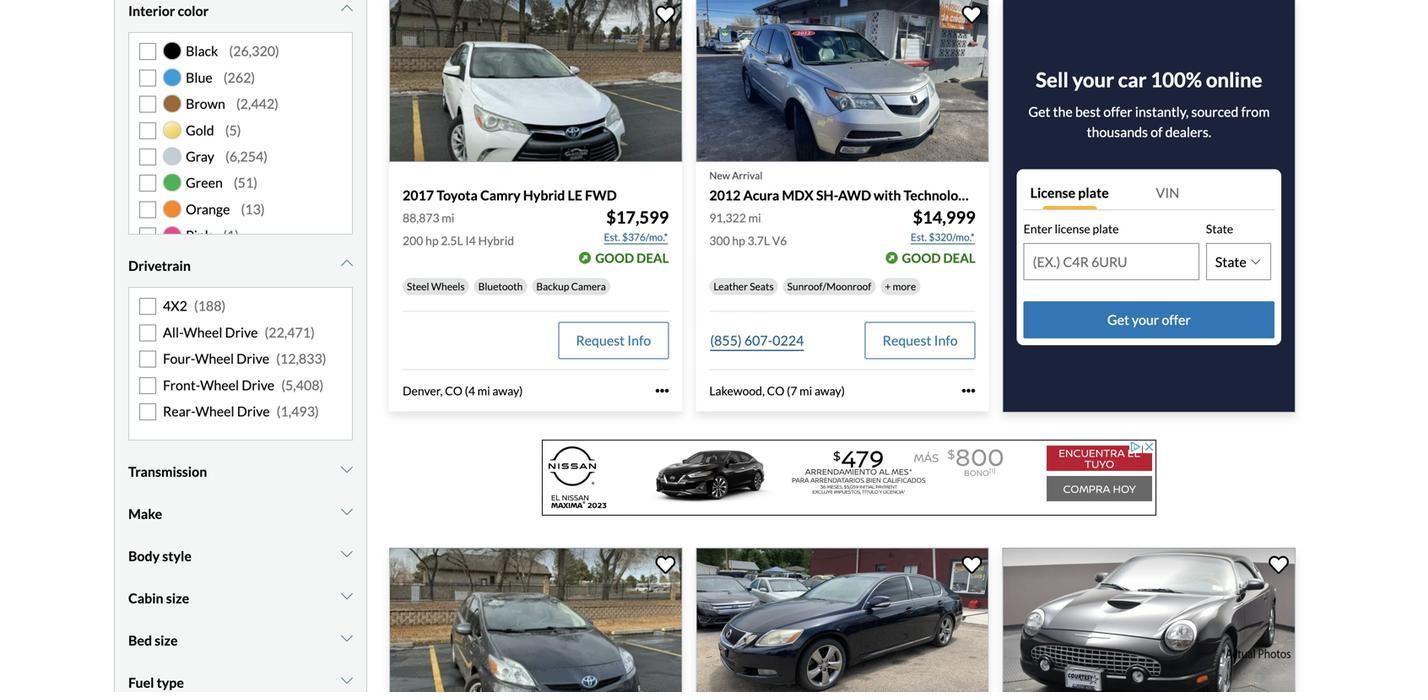 Task type: describe. For each thing, give the bounding box(es) containing it.
steel wheels
[[407, 280, 465, 292]]

blue
[[186, 69, 213, 86]]

license
[[1030, 185, 1076, 201]]

wheel for all-
[[183, 324, 222, 341]]

license
[[1055, 222, 1090, 236]]

4x2
[[163, 298, 187, 314]]

$17,599 est. $376/mo.*
[[604, 207, 669, 243]]

gold
[[186, 122, 214, 138]]

request info for first 'request info' 'button' from right
[[883, 332, 958, 349]]

good deal for $14,999
[[902, 250, 976, 265]]

vin
[[1156, 185, 1180, 201]]

$320/mo.*
[[929, 231, 975, 243]]

seats
[[750, 280, 774, 292]]

of
[[1151, 124, 1163, 140]]

i4
[[465, 233, 476, 248]]

88,873 mi 200 hp 2.5l i4 hybrid
[[403, 211, 514, 248]]

1 horizontal spatial hybrid
[[523, 187, 565, 204]]

1 request from the left
[[576, 332, 625, 349]]

type
[[157, 675, 184, 691]]

black
[[186, 43, 218, 59]]

good for $14,999
[[902, 250, 941, 265]]

mi inside 88,873 mi 200 hp 2.5l i4 hybrid
[[442, 211, 454, 225]]

(7
[[787, 384, 797, 398]]

(1,493)
[[277, 403, 319, 420]]

(13)
[[241, 201, 265, 217]]

your for car
[[1073, 68, 1114, 92]]

v6
[[772, 233, 787, 248]]

advertisement element
[[542, 440, 1157, 516]]

est. $320/mo.* button
[[910, 229, 976, 246]]

transmission
[[128, 464, 207, 480]]

acura
[[743, 187, 779, 204]]

chevron down image for drivetrain
[[341, 257, 353, 270]]

white 2017 toyota camry hybrid le fwd sedan front-wheel drive continuously variable transmission image
[[389, 0, 682, 162]]

get for get the best offer instantly, sourced from thousands of dealers.
[[1028, 104, 1051, 120]]

2 request info button from the left
[[865, 322, 976, 359]]

denver, co (4 mi away)
[[403, 384, 523, 398]]

rear-
[[163, 403, 195, 420]]

get for get your offer
[[1107, 312, 1129, 328]]

chevron down image for body style
[[341, 547, 353, 561]]

300
[[709, 233, 730, 248]]

cabin
[[128, 590, 163, 607]]

four-wheel drive (12,833)
[[163, 350, 326, 367]]

enter license plate
[[1024, 222, 1119, 236]]

body style
[[128, 548, 192, 564]]

camera
[[571, 280, 606, 292]]

body style button
[[128, 535, 353, 578]]

Enter license plate field
[[1025, 244, 1199, 279]]

front-
[[163, 377, 200, 393]]

2.5l
[[441, 233, 463, 248]]

plate inside tab
[[1078, 185, 1109, 201]]

good for $17,599
[[595, 250, 634, 265]]

four-
[[163, 350, 195, 367]]

technology
[[904, 187, 973, 204]]

drive for four-wheel drive
[[237, 350, 269, 367]]

state
[[1206, 222, 1233, 236]]

info for 2nd 'request info' 'button' from right
[[627, 332, 651, 349]]

3.7l
[[748, 233, 770, 248]]

front-wheel drive (5,408)
[[163, 377, 324, 393]]

2017
[[403, 187, 434, 204]]

away) for denver, co (4 mi away)
[[493, 384, 523, 398]]

offer inside "get the best offer instantly, sourced from thousands of dealers."
[[1103, 104, 1133, 120]]

request info for 2nd 'request info' 'button' from right
[[576, 332, 651, 349]]

(2,442)
[[236, 95, 279, 112]]

chevron down image for transmission
[[341, 463, 353, 476]]

(855) 607-0224 button
[[709, 322, 805, 359]]

drivetrain button
[[128, 245, 353, 287]]

tab list containing license plate
[[1024, 176, 1275, 210]]

chevron down image for bed size
[[341, 632, 353, 645]]

pink
[[186, 227, 212, 244]]

drive for front-wheel drive
[[242, 377, 275, 393]]

dealers.
[[1165, 124, 1212, 140]]

enter
[[1024, 222, 1053, 236]]

(188)
[[194, 298, 226, 314]]

deal for $17,599
[[637, 250, 669, 265]]

new arrival 2012 acura mdx sh-awd with technology package
[[709, 169, 1026, 204]]

$14,999 est. $320/mo.*
[[911, 207, 976, 243]]

sourced
[[1191, 104, 1239, 120]]

instantly,
[[1135, 104, 1189, 120]]

2012
[[709, 187, 741, 204]]

le
[[568, 187, 582, 204]]

leather seats
[[714, 280, 774, 292]]

orange
[[186, 201, 230, 217]]

sunroof/moonroof
[[787, 280, 871, 292]]

cabin size button
[[128, 578, 353, 620]]

brown
[[186, 95, 225, 112]]

(855)
[[710, 332, 742, 349]]

chevron down image for interior color
[[341, 2, 353, 15]]

(4
[[465, 384, 475, 398]]

fwd
[[585, 187, 617, 204]]

good deal for $17,599
[[595, 250, 669, 265]]

sh-
[[816, 187, 838, 204]]

arrival
[[732, 169, 763, 182]]

chevron down image for cabin size
[[341, 589, 353, 603]]

new
[[709, 169, 730, 182]]

style
[[162, 548, 192, 564]]

leather
[[714, 280, 748, 292]]

$14,999
[[913, 207, 976, 227]]

hybrid inside 88,873 mi 200 hp 2.5l i4 hybrid
[[478, 233, 514, 248]]

best
[[1075, 104, 1101, 120]]

your for offer
[[1132, 312, 1159, 328]]

body
[[128, 548, 160, 564]]

denver,
[[403, 384, 443, 398]]

607-
[[744, 332, 773, 349]]

1 vertical spatial plate
[[1093, 222, 1119, 236]]

ellipsis h image
[[655, 384, 669, 398]]

camry
[[480, 187, 521, 204]]

wheel for four-
[[195, 350, 234, 367]]

0224
[[773, 332, 804, 349]]

the
[[1053, 104, 1073, 120]]

vin tab
[[1149, 176, 1275, 210]]

fuel type
[[128, 675, 184, 691]]



Task type: locate. For each thing, give the bounding box(es) containing it.
request info button down more
[[865, 322, 976, 359]]

hp inside 88,873 mi 200 hp 2.5l i4 hybrid
[[426, 233, 439, 248]]

wheel for rear-
[[195, 403, 234, 420]]

(22,471)
[[265, 324, 315, 341]]

co for (4 mi away)
[[445, 384, 463, 398]]

4 chevron down image from the top
[[341, 505, 353, 518]]

request down camera
[[576, 332, 625, 349]]

wheel up "rear-wheel drive (1,493)"
[[200, 377, 239, 393]]

all-
[[163, 324, 184, 341]]

wheel for front-
[[200, 377, 239, 393]]

hp inside 91,322 mi 300 hp 3.7l v6
[[732, 233, 745, 248]]

100%
[[1151, 68, 1202, 92]]

size for cabin size
[[166, 590, 189, 607]]

mi up 3.7l at the right top of page
[[748, 211, 761, 225]]

est. $376/mo.* button
[[603, 229, 669, 246]]

1 vertical spatial your
[[1132, 312, 1159, 328]]

good down est. $376/mo.* button
[[595, 250, 634, 265]]

wheel down all-wheel drive (22,471)
[[195, 350, 234, 367]]

1 vertical spatial offer
[[1162, 312, 1191, 328]]

0 vertical spatial offer
[[1103, 104, 1133, 120]]

1 est. from the left
[[604, 231, 620, 243]]

0 horizontal spatial request info button
[[558, 322, 669, 359]]

1 info from the left
[[627, 332, 651, 349]]

est.
[[604, 231, 620, 243], [911, 231, 927, 243]]

+ more
[[885, 280, 916, 292]]

1 horizontal spatial deal
[[943, 250, 976, 265]]

away) right (4
[[493, 384, 523, 398]]

chevron down image for make
[[341, 505, 353, 518]]

hp right 300
[[732, 233, 745, 248]]

1 horizontal spatial offer
[[1162, 312, 1191, 328]]

get inside get your offer button
[[1107, 312, 1129, 328]]

1 horizontal spatial good deal
[[902, 250, 976, 265]]

0 vertical spatial plate
[[1078, 185, 1109, 201]]

hybrid right the i4
[[478, 233, 514, 248]]

drive for all-wheel drive
[[225, 324, 258, 341]]

transmission button
[[128, 451, 353, 493]]

1 vertical spatial get
[[1107, 312, 1129, 328]]

request down more
[[883, 332, 932, 349]]

bluetooth
[[478, 280, 523, 292]]

bed size button
[[128, 620, 353, 662]]

backup camera
[[536, 280, 606, 292]]

interior color button
[[128, 0, 353, 32]]

wheel down (188)
[[183, 324, 222, 341]]

plate
[[1078, 185, 1109, 201], [1093, 222, 1119, 236]]

ellipsis h image
[[962, 384, 976, 398]]

1 chevron down image from the top
[[341, 589, 353, 603]]

size inside 'bed size' "dropdown button"
[[155, 632, 178, 649]]

chevron down image inside fuel type dropdown button
[[341, 674, 353, 687]]

sell
[[1036, 68, 1069, 92]]

(12,833)
[[276, 350, 326, 367]]

5 chevron down image from the top
[[341, 547, 353, 561]]

0 horizontal spatial request
[[576, 332, 625, 349]]

4x2 (188)
[[163, 298, 226, 314]]

wheels
[[431, 280, 465, 292]]

drive
[[225, 324, 258, 341], [237, 350, 269, 367], [242, 377, 275, 393], [237, 403, 270, 420]]

1 deal from the left
[[637, 250, 669, 265]]

rear-wheel drive (1,493)
[[163, 403, 319, 420]]

est. for $14,999
[[911, 231, 927, 243]]

1 horizontal spatial hp
[[732, 233, 745, 248]]

0 vertical spatial chevron down image
[[341, 589, 353, 603]]

silver 2012 acura mdx sh-awd with technology package suv / crossover all-wheel drive 6-speed automatic image
[[696, 0, 989, 162]]

your inside button
[[1132, 312, 1159, 328]]

size for bed size
[[155, 632, 178, 649]]

0 vertical spatial hybrid
[[523, 187, 565, 204]]

1 chevron down image from the top
[[341, 2, 353, 15]]

0 horizontal spatial hp
[[426, 233, 439, 248]]

interior
[[128, 3, 175, 19]]

deal down the $320/mo.*
[[943, 250, 976, 265]]

0 horizontal spatial hybrid
[[478, 233, 514, 248]]

1 horizontal spatial get
[[1107, 312, 1129, 328]]

deal down $376/mo.*
[[637, 250, 669, 265]]

2 est. from the left
[[911, 231, 927, 243]]

sell your car 100% online
[[1036, 68, 1262, 92]]

from
[[1241, 104, 1270, 120]]

get down enter license plate field
[[1107, 312, 1129, 328]]

1 horizontal spatial your
[[1132, 312, 1159, 328]]

88,873
[[403, 211, 439, 225]]

0 horizontal spatial your
[[1073, 68, 1114, 92]]

3 chevron down image from the top
[[341, 463, 353, 476]]

1 vertical spatial chevron down image
[[341, 632, 353, 645]]

mi right (4
[[477, 384, 490, 398]]

info for first 'request info' 'button' from right
[[934, 332, 958, 349]]

chevron down image for fuel type
[[341, 674, 353, 687]]

away)
[[493, 384, 523, 398], [815, 384, 845, 398]]

drive up front-wheel drive (5,408)
[[237, 350, 269, 367]]

interior color
[[128, 3, 209, 19]]

1 request info button from the left
[[558, 322, 669, 359]]

more
[[893, 280, 916, 292]]

hp for $17,599
[[426, 233, 439, 248]]

1 horizontal spatial request info
[[883, 332, 958, 349]]

chevron down image
[[341, 589, 353, 603], [341, 632, 353, 645], [341, 674, 353, 687]]

1 horizontal spatial good
[[902, 250, 941, 265]]

request info down more
[[883, 332, 958, 349]]

(5)
[[225, 122, 241, 138]]

mdx
[[782, 187, 814, 204]]

2 away) from the left
[[815, 384, 845, 398]]

size right bed
[[155, 632, 178, 649]]

your down enter license plate field
[[1132, 312, 1159, 328]]

request info button down camera
[[558, 322, 669, 359]]

1 away) from the left
[[493, 384, 523, 398]]

1 vertical spatial size
[[155, 632, 178, 649]]

0 horizontal spatial est.
[[604, 231, 620, 243]]

2 co from the left
[[767, 384, 785, 398]]

fuel type button
[[128, 662, 353, 692]]

good deal
[[595, 250, 669, 265], [902, 250, 976, 265]]

backup
[[536, 280, 569, 292]]

mi inside 91,322 mi 300 hp 3.7l v6
[[748, 211, 761, 225]]

deal for $14,999
[[943, 250, 976, 265]]

evening black 2003 ford thunderbird premium rwd convertible rear-wheel drive automatic image
[[1003, 548, 1296, 692]]

offer
[[1103, 104, 1133, 120], [1162, 312, 1191, 328]]

request info down camera
[[576, 332, 651, 349]]

1 hp from the left
[[426, 233, 439, 248]]

2 chevron down image from the top
[[341, 632, 353, 645]]

est. inside $17,599 est. $376/mo.*
[[604, 231, 620, 243]]

2 chevron down image from the top
[[341, 257, 353, 270]]

good deal down est. $376/mo.* button
[[595, 250, 669, 265]]

lakewood,
[[709, 384, 765, 398]]

fuel
[[128, 675, 154, 691]]

request
[[576, 332, 625, 349], [883, 332, 932, 349]]

2 request from the left
[[883, 332, 932, 349]]

your up best
[[1073, 68, 1114, 92]]

1 horizontal spatial info
[[934, 332, 958, 349]]

0 vertical spatial size
[[166, 590, 189, 607]]

mi up 2.5l
[[442, 211, 454, 225]]

0 horizontal spatial co
[[445, 384, 463, 398]]

get your offer button
[[1024, 301, 1275, 339]]

tab list
[[1024, 176, 1275, 210]]

away) for lakewood, co (7 mi away)
[[815, 384, 845, 398]]

car
[[1118, 68, 1147, 92]]

your
[[1073, 68, 1114, 92], [1132, 312, 1159, 328]]

1 co from the left
[[445, 384, 463, 398]]

green
[[186, 174, 223, 191]]

offer inside get your offer button
[[1162, 312, 1191, 328]]

91,322
[[709, 211, 746, 225]]

1 horizontal spatial away)
[[815, 384, 845, 398]]

(26,320)
[[229, 43, 279, 59]]

1 good deal from the left
[[595, 250, 669, 265]]

1 horizontal spatial request info button
[[865, 322, 976, 359]]

co for (7 mi away)
[[767, 384, 785, 398]]

0 horizontal spatial good deal
[[595, 250, 669, 265]]

chevron down image inside the cabin size dropdown button
[[341, 589, 353, 603]]

est. down $17,599
[[604, 231, 620, 243]]

0 vertical spatial your
[[1073, 68, 1114, 92]]

0 horizontal spatial good
[[595, 250, 634, 265]]

0 horizontal spatial offer
[[1103, 104, 1133, 120]]

online
[[1206, 68, 1262, 92]]

hp right '200'
[[426, 233, 439, 248]]

1 horizontal spatial co
[[767, 384, 785, 398]]

0 horizontal spatial get
[[1028, 104, 1051, 120]]

hp for $14,999
[[732, 233, 745, 248]]

size inside the cabin size dropdown button
[[166, 590, 189, 607]]

(5,408)
[[281, 377, 324, 393]]

chevron down image inside body style dropdown button
[[341, 547, 353, 561]]

chevron down image
[[341, 2, 353, 15], [341, 257, 353, 270], [341, 463, 353, 476], [341, 505, 353, 518], [341, 547, 353, 561]]

0 horizontal spatial request info
[[576, 332, 651, 349]]

0 horizontal spatial deal
[[637, 250, 669, 265]]

drive for rear-wheel drive
[[237, 403, 270, 420]]

away) right (7
[[815, 384, 845, 398]]

co left (7
[[767, 384, 785, 398]]

size right cabin
[[166, 590, 189, 607]]

$376/mo.*
[[622, 231, 668, 243]]

package
[[975, 187, 1026, 204]]

2 request info from the left
[[883, 332, 958, 349]]

chevron down image inside drivetrain dropdown button
[[341, 257, 353, 270]]

2 good deal from the left
[[902, 250, 976, 265]]

hybrid left le
[[523, 187, 565, 204]]

1 horizontal spatial request
[[883, 332, 932, 349]]

good deal down est. $320/mo.* button
[[902, 250, 976, 265]]

co left (4
[[445, 384, 463, 398]]

(6,254)
[[225, 148, 268, 165]]

0 vertical spatial get
[[1028, 104, 1051, 120]]

gray
[[186, 148, 214, 165]]

make button
[[128, 493, 353, 535]]

2 good from the left
[[902, 250, 941, 265]]

200
[[403, 233, 423, 248]]

1 good from the left
[[595, 250, 634, 265]]

1 vertical spatial hybrid
[[478, 233, 514, 248]]

drivetrain
[[128, 258, 191, 274]]

3 chevron down image from the top
[[341, 674, 353, 687]]

chevron down image inside make dropdown button
[[341, 505, 353, 518]]

get your offer
[[1107, 312, 1191, 328]]

(1)
[[223, 227, 239, 244]]

2 deal from the left
[[943, 250, 976, 265]]

0 horizontal spatial info
[[627, 332, 651, 349]]

drive up four-wheel drive (12,833)
[[225, 324, 258, 341]]

2 hp from the left
[[732, 233, 745, 248]]

steel
[[407, 280, 429, 292]]

0 horizontal spatial away)
[[493, 384, 523, 398]]

wheel
[[183, 324, 222, 341], [195, 350, 234, 367], [200, 377, 239, 393], [195, 403, 234, 420]]

est. for $17,599
[[604, 231, 620, 243]]

get inside "get the best offer instantly, sourced from thousands of dealers."
[[1028, 104, 1051, 120]]

get left the
[[1028, 104, 1051, 120]]

wheel down front-wheel drive (5,408)
[[195, 403, 234, 420]]

gray 2011 toyota prius three hatchback front-wheel drive continuously variable transmission image
[[389, 548, 682, 692]]

with
[[874, 187, 901, 204]]

license plate tab
[[1024, 176, 1149, 210]]

1 horizontal spatial est.
[[911, 231, 927, 243]]

drive down front-wheel drive (5,408)
[[237, 403, 270, 420]]

hp
[[426, 233, 439, 248], [732, 233, 745, 248]]

chevron down image inside 'bed size' "dropdown button"
[[341, 632, 353, 645]]

est. inside the $14,999 est. $320/mo.*
[[911, 231, 927, 243]]

good down est. $320/mo.* button
[[902, 250, 941, 265]]

make
[[128, 506, 162, 522]]

2 vertical spatial chevron down image
[[341, 674, 353, 687]]

deal
[[637, 250, 669, 265], [943, 250, 976, 265]]

chevron down image inside the transmission dropdown button
[[341, 463, 353, 476]]

2 info from the left
[[934, 332, 958, 349]]

chevron down image inside interior color dropdown button
[[341, 2, 353, 15]]

cabin size
[[128, 590, 189, 607]]

drive down four-wheel drive (12,833)
[[242, 377, 275, 393]]

1 request info from the left
[[576, 332, 651, 349]]

est. down $14,999
[[911, 231, 927, 243]]

mi right (7
[[800, 384, 812, 398]]



Task type: vqa. For each thing, say whether or not it's contained in the screenshot.


